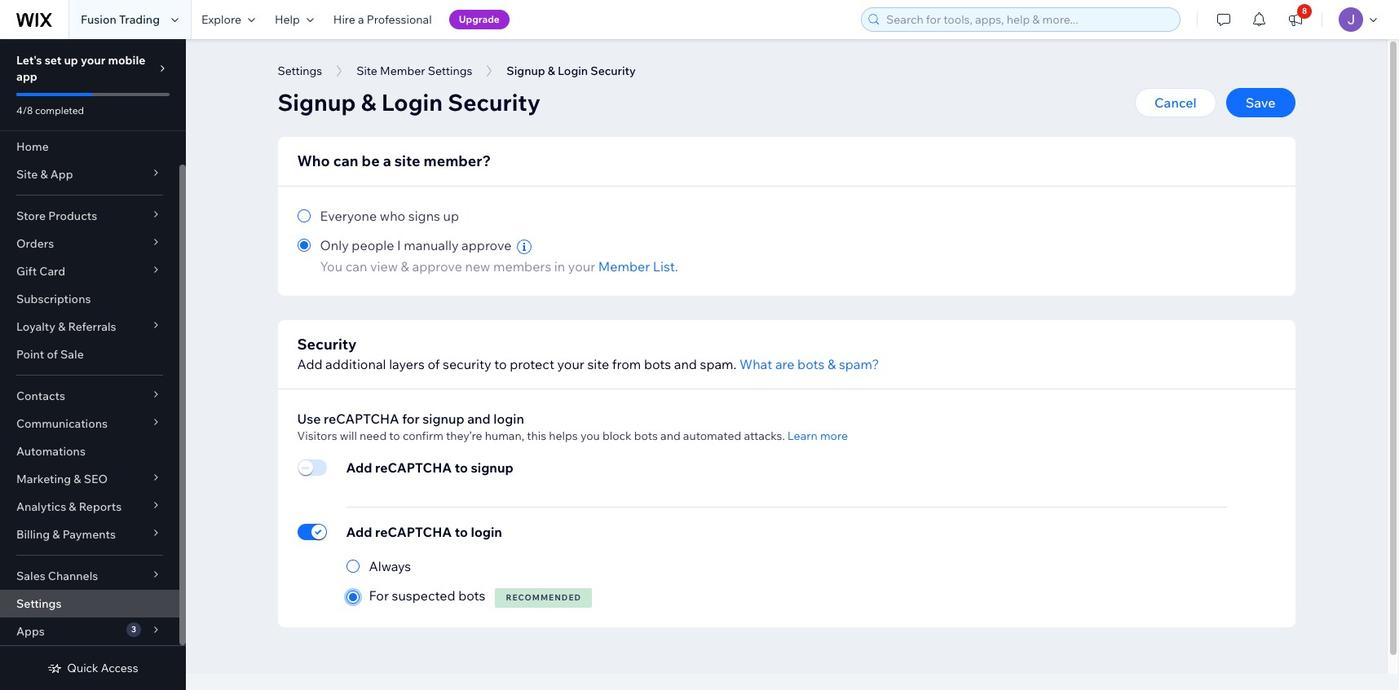 Task type: locate. For each thing, give the bounding box(es) containing it.
0 vertical spatial login
[[558, 64, 588, 78]]

you
[[320, 259, 343, 275]]

1 vertical spatial login
[[381, 88, 443, 117]]

to right need
[[389, 429, 400, 444]]

approve down the manually
[[412, 259, 462, 275]]

for
[[369, 588, 389, 604]]

site for site member settings
[[356, 64, 377, 78]]

a right hire at top left
[[358, 12, 364, 27]]

settings inside sidebar element
[[16, 597, 62, 612]]

0 vertical spatial site
[[356, 64, 377, 78]]

add down will
[[346, 460, 372, 476]]

0 vertical spatial security
[[591, 64, 636, 78]]

settings down sales
[[16, 597, 62, 612]]

new
[[465, 259, 490, 275]]

option group containing everyone who signs up
[[297, 206, 1276, 276]]

& inside billing & payments popup button
[[52, 528, 60, 542]]

1 horizontal spatial security
[[448, 88, 541, 117]]

bots
[[644, 356, 671, 373], [798, 356, 825, 373], [634, 429, 658, 444], [458, 588, 486, 604]]

set
[[45, 53, 61, 68]]

1 horizontal spatial signup
[[471, 460, 514, 476]]

0 vertical spatial add
[[297, 356, 323, 373]]

and inside security add additional layers of security to protect your site from bots and spam. what are bots & spam?
[[674, 356, 697, 373]]

1 horizontal spatial signup
[[507, 64, 545, 78]]

site left from
[[587, 356, 609, 373]]

add for add recaptcha to login
[[346, 524, 372, 541]]

1 horizontal spatial settings
[[278, 64, 322, 78]]

0 vertical spatial can
[[333, 152, 358, 170]]

to
[[494, 356, 507, 373], [389, 429, 400, 444], [455, 460, 468, 476], [455, 524, 468, 541]]

1 vertical spatial up
[[443, 208, 459, 224]]

&
[[548, 64, 555, 78], [361, 88, 376, 117], [40, 167, 48, 182], [401, 259, 409, 275], [58, 320, 66, 334], [828, 356, 836, 373], [74, 472, 81, 487], [69, 500, 76, 515], [52, 528, 60, 542]]

will
[[340, 429, 357, 444]]

0 vertical spatial option group
[[297, 206, 1276, 276]]

0 horizontal spatial of
[[47, 347, 58, 362]]

who
[[380, 208, 405, 224]]

everyone who signs up
[[320, 208, 459, 224]]

0 vertical spatial up
[[64, 53, 78, 68]]

marketing & seo button
[[0, 466, 179, 493]]

0 vertical spatial a
[[358, 12, 364, 27]]

your right "in"
[[568, 259, 595, 275]]

1 vertical spatial can
[[345, 259, 367, 275]]

3
[[131, 625, 136, 635]]

0 horizontal spatial security
[[297, 335, 357, 354]]

helps
[[549, 429, 578, 444]]

1 vertical spatial add
[[346, 460, 372, 476]]

sidebar element
[[0, 39, 186, 691]]

& inside signup & login security button
[[548, 64, 555, 78]]

approve
[[462, 237, 512, 254], [412, 259, 462, 275]]

app
[[16, 69, 37, 84]]

1 vertical spatial option group
[[346, 557, 592, 608]]

1 vertical spatial recaptcha
[[375, 460, 452, 476]]

signup down settings button
[[278, 88, 356, 117]]

0 horizontal spatial settings
[[16, 597, 62, 612]]

signup inside use recaptcha for signup and login visitors will need to confirm they're human, this helps you block bots and automated attacks. learn more
[[423, 411, 464, 427]]

add up always
[[346, 524, 372, 541]]

0 vertical spatial recaptcha
[[324, 411, 399, 427]]

2 vertical spatial recaptcha
[[375, 524, 452, 541]]

loyalty & referrals
[[16, 320, 116, 334]]

and up they're
[[467, 411, 491, 427]]

reports
[[79, 500, 122, 515]]

login inside button
[[558, 64, 588, 78]]

signs
[[408, 208, 440, 224]]

signup down human,
[[471, 460, 514, 476]]

settings inside button
[[278, 64, 322, 78]]

0 vertical spatial signup
[[507, 64, 545, 78]]

up right signs
[[443, 208, 459, 224]]

sales channels
[[16, 569, 98, 584]]

site
[[356, 64, 377, 78], [16, 167, 38, 182]]

your for you
[[568, 259, 595, 275]]

member inside button
[[380, 64, 425, 78]]

0 vertical spatial approve
[[462, 237, 512, 254]]

everyone
[[320, 208, 377, 224]]

products
[[48, 209, 97, 223]]

& inside marketing & seo popup button
[[74, 472, 81, 487]]

more
[[820, 429, 848, 444]]

mobile
[[108, 53, 145, 68]]

0 horizontal spatial member
[[380, 64, 425, 78]]

attacks.
[[744, 429, 785, 444]]

who
[[297, 152, 330, 170]]

1 vertical spatial and
[[467, 411, 491, 427]]

fusion trading
[[81, 12, 160, 27]]

site inside security add additional layers of security to protect your site from bots and spam. what are bots & spam?
[[587, 356, 609, 373]]

your right protect
[[557, 356, 585, 373]]

recaptcha for add recaptcha to signup
[[375, 460, 452, 476]]

8
[[1302, 6, 1307, 16]]

your inside security add additional layers of security to protect your site from bots and spam. what are bots & spam?
[[557, 356, 585, 373]]

1 vertical spatial your
[[568, 259, 595, 275]]

member
[[380, 64, 425, 78], [598, 259, 650, 275]]

signup up confirm
[[423, 411, 464, 427]]

a right be
[[383, 152, 391, 170]]

0 vertical spatial signup & login security
[[507, 64, 636, 78]]

completed
[[35, 104, 84, 117]]

recaptcha up need
[[324, 411, 399, 427]]

1 horizontal spatial member
[[598, 259, 650, 275]]

can
[[333, 152, 358, 170], [345, 259, 367, 275]]

bots right from
[[644, 356, 671, 373]]

recommended
[[506, 593, 581, 603]]

your for security
[[557, 356, 585, 373]]

2 vertical spatial security
[[297, 335, 357, 354]]

in
[[554, 259, 565, 275]]

& inside loyalty & referrals popup button
[[58, 320, 66, 334]]

2 horizontal spatial security
[[591, 64, 636, 78]]

0 horizontal spatial login
[[381, 88, 443, 117]]

member left list.
[[598, 259, 650, 275]]

approve for &
[[412, 259, 462, 275]]

0 vertical spatial site
[[395, 152, 420, 170]]

signup
[[423, 411, 464, 427], [471, 460, 514, 476]]

0 horizontal spatial up
[[64, 53, 78, 68]]

to left protect
[[494, 356, 507, 373]]

settings down help button
[[278, 64, 322, 78]]

can left be
[[333, 152, 358, 170]]

signup
[[507, 64, 545, 78], [278, 88, 356, 117]]

1 vertical spatial site
[[587, 356, 609, 373]]

and left the automated
[[661, 429, 681, 444]]

spam?
[[839, 356, 879, 373]]

login
[[494, 411, 524, 427], [471, 524, 502, 541]]

point
[[16, 347, 44, 362]]

add
[[297, 356, 323, 373], [346, 460, 372, 476], [346, 524, 372, 541]]

your
[[81, 53, 105, 68], [568, 259, 595, 275], [557, 356, 585, 373]]

and left "spam." in the right bottom of the page
[[674, 356, 697, 373]]

add for add recaptcha to signup
[[346, 460, 372, 476]]

recaptcha inside use recaptcha for signup and login visitors will need to confirm they're human, this helps you block bots and automated attacks. learn more
[[324, 411, 399, 427]]

recaptcha up always
[[375, 524, 452, 541]]

site down home
[[16, 167, 38, 182]]

security inside button
[[591, 64, 636, 78]]

& for signup & login security button
[[548, 64, 555, 78]]

0 horizontal spatial signup
[[278, 88, 356, 117]]

quick
[[67, 661, 98, 676]]

2 vertical spatial add
[[346, 524, 372, 541]]

0 horizontal spatial site
[[16, 167, 38, 182]]

visitors
[[297, 429, 337, 444]]

& inside the analytics & reports dropdown button
[[69, 500, 76, 515]]

& for site & app popup button
[[40, 167, 48, 182]]

site for site & app
[[16, 167, 38, 182]]

2 vertical spatial your
[[557, 356, 585, 373]]

1 horizontal spatial a
[[383, 152, 391, 170]]

site
[[395, 152, 420, 170], [587, 356, 609, 373]]

recaptcha for use recaptcha for signup and login visitors will need to confirm they're human, this helps you block bots and automated attacks. learn more
[[324, 411, 399, 427]]

1 horizontal spatial site
[[587, 356, 609, 373]]

help button
[[265, 0, 324, 39]]

payments
[[62, 528, 116, 542]]

0 horizontal spatial signup
[[423, 411, 464, 427]]

of inside sidebar element
[[47, 347, 58, 362]]

0 vertical spatial and
[[674, 356, 697, 373]]

1 horizontal spatial up
[[443, 208, 459, 224]]

bots right are
[[798, 356, 825, 373]]

up right set
[[64, 53, 78, 68]]

can right you
[[345, 259, 367, 275]]

a
[[358, 12, 364, 27], [383, 152, 391, 170]]

communications
[[16, 417, 108, 431]]

confirm
[[403, 429, 443, 444]]

hire
[[333, 12, 355, 27]]

point of sale link
[[0, 341, 179, 369]]

& inside site & app popup button
[[40, 167, 48, 182]]

use recaptcha for signup and login visitors will need to confirm they're human, this helps you block bots and automated attacks. learn more
[[297, 411, 848, 444]]

of
[[47, 347, 58, 362], [428, 356, 440, 373]]

member down 'professional'
[[380, 64, 425, 78]]

recaptcha down confirm
[[375, 460, 452, 476]]

approve for manually
[[462, 237, 512, 254]]

0 vertical spatial member
[[380, 64, 425, 78]]

0 vertical spatial login
[[494, 411, 524, 427]]

additional
[[325, 356, 386, 373]]

1 vertical spatial a
[[383, 152, 391, 170]]

0 vertical spatial signup
[[423, 411, 464, 427]]

approve up new
[[462, 237, 512, 254]]

block
[[603, 429, 632, 444]]

who can be a site member?
[[297, 152, 491, 170]]

site right be
[[395, 152, 420, 170]]

spam.
[[700, 356, 737, 373]]

quick access
[[67, 661, 138, 676]]

automations
[[16, 444, 86, 459]]

0 horizontal spatial site
[[395, 152, 420, 170]]

1 vertical spatial security
[[448, 88, 541, 117]]

to inside security add additional layers of security to protect your site from bots and spam. what are bots & spam?
[[494, 356, 507, 373]]

site down hire a professional link on the top of the page
[[356, 64, 377, 78]]

settings down upgrade button
[[428, 64, 472, 78]]

1 vertical spatial signup
[[471, 460, 514, 476]]

& inside security add additional layers of security to protect your site from bots and spam. what are bots & spam?
[[828, 356, 836, 373]]

to inside use recaptcha for signup and login visitors will need to confirm they're human, this helps you block bots and automated attacks. learn more
[[389, 429, 400, 444]]

1 horizontal spatial site
[[356, 64, 377, 78]]

your inside "option group"
[[568, 259, 595, 275]]

use
[[297, 411, 321, 427]]

1 vertical spatial approve
[[412, 259, 462, 275]]

1 vertical spatial signup & login security
[[278, 88, 541, 117]]

& for marketing & seo popup button
[[74, 472, 81, 487]]

site inside popup button
[[16, 167, 38, 182]]

need
[[360, 429, 387, 444]]

site inside button
[[356, 64, 377, 78]]

1 vertical spatial site
[[16, 167, 38, 182]]

of inside security add additional layers of security to protect your site from bots and spam. what are bots & spam?
[[428, 356, 440, 373]]

option group
[[297, 206, 1276, 276], [346, 557, 592, 608]]

protect
[[510, 356, 554, 373]]

signup & login security button
[[498, 59, 644, 83]]

signup down upgrade button
[[507, 64, 545, 78]]

up
[[64, 53, 78, 68], [443, 208, 459, 224]]

bots right block
[[634, 429, 658, 444]]

& for loyalty & referrals popup button
[[58, 320, 66, 334]]

0 vertical spatial your
[[81, 53, 105, 68]]

let's
[[16, 53, 42, 68]]

add inside security add additional layers of security to protect your site from bots and spam. what are bots & spam?
[[297, 356, 323, 373]]

1 horizontal spatial login
[[558, 64, 588, 78]]

2 horizontal spatial settings
[[428, 64, 472, 78]]

add left additional
[[297, 356, 323, 373]]

1 horizontal spatial of
[[428, 356, 440, 373]]

your left the mobile
[[81, 53, 105, 68]]

of right layers
[[428, 356, 440, 373]]

i
[[397, 237, 401, 254]]

and
[[674, 356, 697, 373], [467, 411, 491, 427], [661, 429, 681, 444]]

of left sale
[[47, 347, 58, 362]]

settings link
[[0, 590, 179, 618]]



Task type: describe. For each thing, give the bounding box(es) containing it.
4/8
[[16, 104, 33, 117]]

marketing
[[16, 472, 71, 487]]

orders button
[[0, 230, 179, 258]]

member?
[[424, 152, 491, 170]]

billing
[[16, 528, 50, 542]]

settings for settings button
[[278, 64, 322, 78]]

card
[[39, 264, 65, 279]]

upgrade
[[459, 13, 500, 25]]

analytics
[[16, 500, 66, 515]]

help
[[275, 12, 300, 27]]

communications button
[[0, 410, 179, 438]]

signup inside signup & login security button
[[507, 64, 545, 78]]

site & app
[[16, 167, 73, 182]]

layers
[[389, 356, 425, 373]]

add recaptcha to signup
[[346, 460, 514, 476]]

option group containing always
[[346, 557, 592, 608]]

orders
[[16, 236, 54, 251]]

fusion
[[81, 12, 116, 27]]

can for who
[[333, 152, 358, 170]]

what are bots & spam? link
[[740, 355, 879, 374]]

you can view & approve new members in your member list.
[[320, 259, 678, 275]]

save button
[[1226, 88, 1295, 117]]

gift card button
[[0, 258, 179, 285]]

can for you
[[345, 259, 367, 275]]

only people i manually approve
[[320, 237, 515, 254]]

learn
[[788, 429, 818, 444]]

gift
[[16, 264, 37, 279]]

security inside security add additional layers of security to protect your site from bots and spam. what are bots & spam?
[[297, 335, 357, 354]]

signup for to
[[471, 460, 514, 476]]

login inside use recaptcha for signup and login visitors will need to confirm they're human, this helps you block bots and automated attacks. learn more
[[494, 411, 524, 427]]

signup & login security inside button
[[507, 64, 636, 78]]

0 horizontal spatial a
[[358, 12, 364, 27]]

1 vertical spatial login
[[471, 524, 502, 541]]

site member settings button
[[348, 59, 481, 83]]

analytics & reports
[[16, 500, 122, 515]]

site member settings
[[356, 64, 472, 78]]

subscriptions link
[[0, 285, 179, 313]]

bots inside use recaptcha for signup and login visitors will need to confirm they're human, this helps you block bots and automated attacks. learn more
[[634, 429, 658, 444]]

professional
[[367, 12, 432, 27]]

trading
[[119, 12, 160, 27]]

suspected
[[392, 588, 455, 604]]

store products
[[16, 209, 97, 223]]

loyalty & referrals button
[[0, 313, 179, 341]]

to down they're
[[455, 460, 468, 476]]

from
[[612, 356, 641, 373]]

explore
[[201, 12, 241, 27]]

subscriptions
[[16, 292, 91, 307]]

you
[[580, 429, 600, 444]]

this
[[527, 429, 546, 444]]

settings for settings link
[[16, 597, 62, 612]]

seo
[[84, 472, 108, 487]]

& inside "option group"
[[401, 259, 409, 275]]

let's set up your mobile app
[[16, 53, 145, 84]]

hire a professional
[[333, 12, 432, 27]]

up inside the let's set up your mobile app
[[64, 53, 78, 68]]

to down add recaptcha to signup
[[455, 524, 468, 541]]

what
[[740, 356, 772, 373]]

billing & payments button
[[0, 521, 179, 549]]

app
[[50, 167, 73, 182]]

for
[[402, 411, 420, 427]]

settings button
[[269, 59, 330, 83]]

gift card
[[16, 264, 65, 279]]

access
[[101, 661, 138, 676]]

settings inside button
[[428, 64, 472, 78]]

1 vertical spatial signup
[[278, 88, 356, 117]]

recaptcha for add recaptcha to login
[[375, 524, 452, 541]]

automations link
[[0, 438, 179, 466]]

sale
[[60, 347, 84, 362]]

& for the analytics & reports dropdown button
[[69, 500, 76, 515]]

always
[[369, 559, 411, 575]]

& for billing & payments popup button
[[52, 528, 60, 542]]

contacts button
[[0, 382, 179, 410]]

sales
[[16, 569, 45, 584]]

8 button
[[1278, 0, 1314, 39]]

home link
[[0, 133, 179, 161]]

only
[[320, 237, 349, 254]]

point of sale
[[16, 347, 84, 362]]

be
[[362, 152, 380, 170]]

quick access button
[[48, 661, 138, 676]]

Search for tools, apps, help & more... field
[[881, 8, 1175, 31]]

your inside the let's set up your mobile app
[[81, 53, 105, 68]]

2 vertical spatial and
[[661, 429, 681, 444]]

store
[[16, 209, 46, 223]]

list.
[[653, 259, 678, 275]]

human,
[[485, 429, 524, 444]]

store products button
[[0, 202, 179, 230]]

add recaptcha to login
[[346, 524, 502, 541]]

sales channels button
[[0, 563, 179, 590]]

bots right the suspected
[[458, 588, 486, 604]]

security add additional layers of security to protect your site from bots and spam. what are bots & spam?
[[297, 335, 879, 373]]

home
[[16, 139, 49, 154]]

signup for for
[[423, 411, 464, 427]]

referrals
[[68, 320, 116, 334]]

channels
[[48, 569, 98, 584]]

cancel button
[[1135, 88, 1216, 117]]

loyalty
[[16, 320, 55, 334]]

are
[[775, 356, 795, 373]]

contacts
[[16, 389, 65, 404]]

for suspected bots
[[369, 588, 486, 604]]

1 vertical spatial member
[[598, 259, 650, 275]]

analytics & reports button
[[0, 493, 179, 521]]

member list. button
[[598, 257, 678, 276]]

manually
[[404, 237, 459, 254]]

billing & payments
[[16, 528, 116, 542]]



Task type: vqa. For each thing, say whether or not it's contained in the screenshot.
signs
yes



